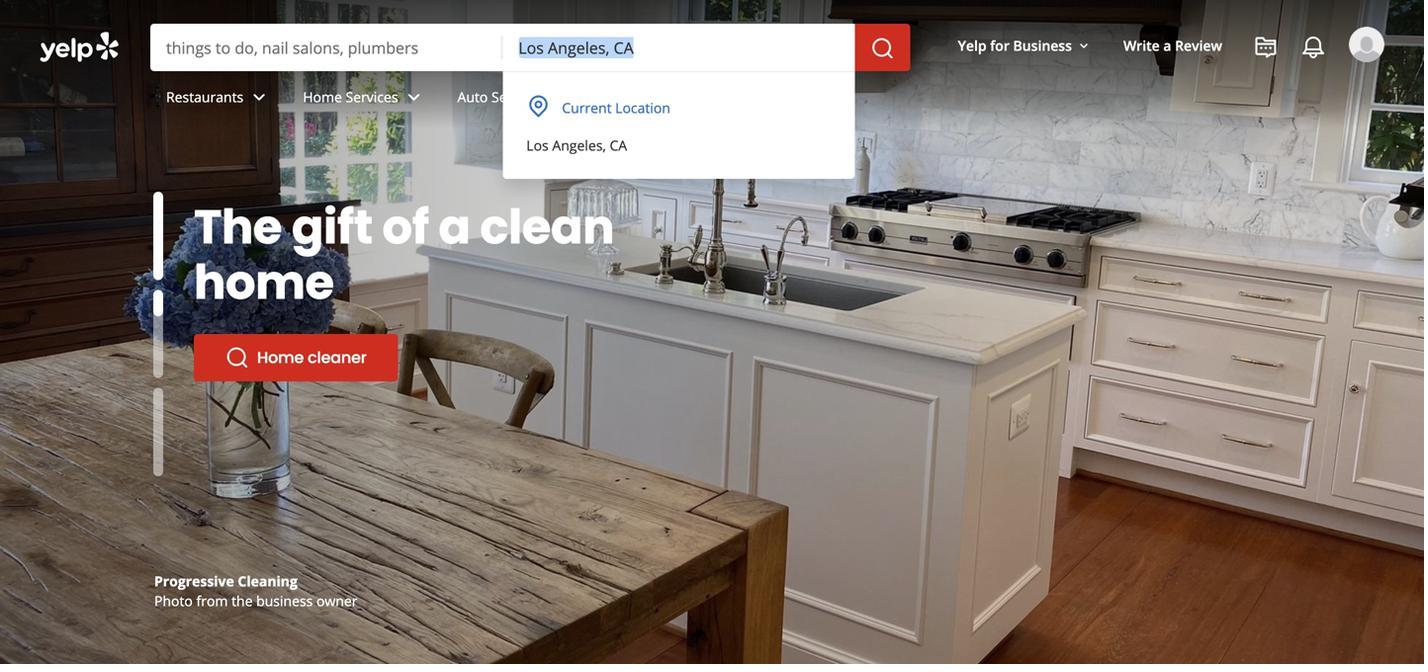 Task type: vqa. For each thing, say whether or not it's contained in the screenshot.
a
yes



Task type: locate. For each thing, give the bounding box(es) containing it.
los angeles, ca
[[527, 136, 627, 155]]

1 horizontal spatial 24 chevron down v2 image
[[402, 85, 426, 109]]

home for home services
[[303, 88, 342, 106]]

24 chevron down v2 image up the los angeles, ca
[[548, 85, 572, 109]]

gift
[[292, 194, 373, 261]]

2 horizontal spatial 24 chevron down v2 image
[[548, 85, 572, 109]]

los
[[527, 136, 549, 155]]

a
[[1164, 36, 1172, 55], [439, 194, 470, 261]]

services right auto
[[492, 88, 544, 106]]

user actions element
[[942, 25, 1413, 146]]

cleaning
[[238, 572, 298, 591]]

restaurants
[[166, 88, 244, 106]]

services down "find" field
[[346, 88, 398, 106]]

2 services from the left
[[492, 88, 544, 106]]

1 24 chevron down v2 image from the left
[[248, 85, 271, 109]]

business
[[256, 592, 313, 611]]

24 chevron down v2 image inside auto services link
[[548, 85, 572, 109]]

cleaner
[[308, 347, 367, 369]]

Find text field
[[166, 37, 487, 58]]

bob b. image
[[1349, 27, 1385, 62]]

24 chevron down v2 image for auto services
[[548, 85, 572, 109]]

for
[[990, 36, 1010, 55]]

from
[[196, 592, 228, 611]]

clean
[[480, 194, 614, 261]]

2 24 chevron down v2 image from the left
[[402, 85, 426, 109]]

0 horizontal spatial a
[[439, 194, 470, 261]]

1 vertical spatial home
[[257, 347, 304, 369]]

progressive cleaning link
[[154, 572, 298, 591]]

location
[[615, 98, 671, 117]]

none field "find"
[[166, 37, 487, 58]]

search image
[[871, 37, 895, 60]]

24 chevron down v2 image for restaurants
[[248, 85, 271, 109]]

24 chevron down v2 image right restaurants
[[248, 85, 271, 109]]

services
[[346, 88, 398, 106], [492, 88, 544, 106]]

3 24 chevron down v2 image from the left
[[548, 85, 572, 109]]

home inside business categories element
[[303, 88, 342, 106]]

owner
[[316, 592, 358, 611]]

0 horizontal spatial 24 chevron down v2 image
[[248, 85, 271, 109]]

1 vertical spatial a
[[439, 194, 470, 261]]

business categories element
[[150, 71, 1385, 129]]

0 vertical spatial a
[[1164, 36, 1172, 55]]

the gift of a clean home
[[194, 194, 614, 316]]

1 horizontal spatial services
[[492, 88, 544, 106]]

yelp for business button
[[950, 28, 1100, 63]]

home cleaner
[[257, 347, 367, 369]]

auto
[[458, 88, 488, 106]]

None field
[[166, 37, 487, 58], [519, 37, 839, 58], [519, 37, 839, 58]]

24 chevron down v2 image
[[248, 85, 271, 109], [402, 85, 426, 109], [548, 85, 572, 109]]

1 horizontal spatial a
[[1164, 36, 1172, 55]]

24 chevron down v2 image inside restaurants link
[[248, 85, 271, 109]]

  text field inside explore banner section banner
[[519, 37, 839, 58]]

0 vertical spatial home
[[303, 88, 342, 106]]

home
[[303, 88, 342, 106], [257, 347, 304, 369]]

more link
[[588, 71, 681, 129]]

write a review link
[[1116, 28, 1231, 63]]

ca
[[610, 136, 627, 155]]

current location link
[[515, 88, 843, 128]]

24 chevron down v2 image left auto
[[402, 85, 426, 109]]

24 marker v2 image
[[527, 94, 550, 118]]

None search field
[[0, 0, 1424, 211], [150, 24, 915, 71], [0, 0, 1424, 211], [150, 24, 915, 71]]

a right the of
[[439, 194, 470, 261]]

0 horizontal spatial services
[[346, 88, 398, 106]]

home right 24 search v2 "icon"
[[257, 347, 304, 369]]

1 services from the left
[[346, 88, 398, 106]]

current location
[[562, 98, 671, 117]]

the
[[232, 592, 253, 611]]

24 chevron down v2 image inside home services link
[[402, 85, 426, 109]]

a right write
[[1164, 36, 1172, 55]]

write a review
[[1124, 36, 1223, 55]]

  text field
[[519, 37, 839, 58]]

home down "find" field
[[303, 88, 342, 106]]



Task type: describe. For each thing, give the bounding box(es) containing it.
los angeles, ca link
[[515, 128, 839, 163]]

current
[[562, 98, 612, 117]]

more
[[603, 88, 638, 106]]

home services link
[[287, 71, 442, 129]]

24 search v2 image
[[226, 346, 249, 370]]

photo
[[154, 592, 193, 611]]

home
[[194, 249, 334, 316]]

notifications image
[[1302, 36, 1326, 59]]

progressive
[[154, 572, 234, 591]]

a inside the gift of a clean home
[[439, 194, 470, 261]]

business
[[1013, 36, 1072, 55]]

24 chevron down v2 image
[[642, 85, 665, 109]]

of
[[382, 194, 429, 261]]

home services
[[303, 88, 398, 106]]

explore banner section banner
[[0, 0, 1424, 665]]

home for home cleaner
[[257, 347, 304, 369]]

write
[[1124, 36, 1160, 55]]

16 chevron down v2 image
[[1076, 38, 1092, 54]]

home cleaner link
[[194, 334, 398, 382]]

yelp
[[958, 36, 987, 55]]

select slide image
[[153, 192, 163, 280]]

restaurants link
[[150, 71, 287, 129]]

a inside write a review link
[[1164, 36, 1172, 55]]

24 chevron down v2 image for home services
[[402, 85, 426, 109]]

projects image
[[1254, 36, 1278, 59]]

services for home services
[[346, 88, 398, 106]]

angeles,
[[552, 136, 606, 155]]

auto services link
[[442, 71, 588, 129]]

Near text field
[[519, 37, 839, 58]]

progressive cleaning photo from the business owner
[[154, 572, 358, 611]]

review
[[1175, 36, 1223, 55]]

the
[[194, 194, 282, 261]]

yelp for business
[[958, 36, 1072, 55]]

services for auto services
[[492, 88, 544, 106]]

auto services
[[458, 88, 544, 106]]



